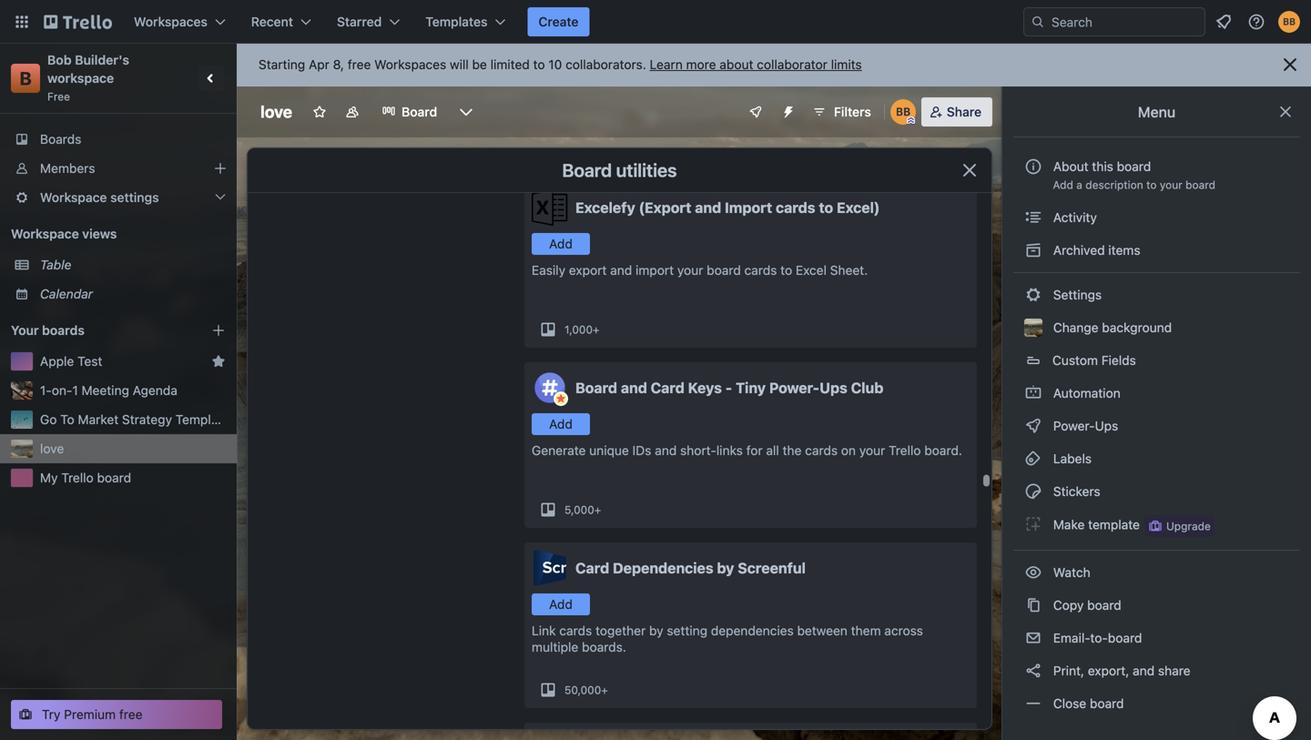 Task type: describe. For each thing, give the bounding box(es) containing it.
0 vertical spatial free
[[348, 57, 371, 72]]

about
[[720, 57, 754, 72]]

star or unstar board image
[[313, 105, 327, 119]]

1-on-1 meeting agenda link
[[40, 382, 226, 400]]

sm image for close board
[[1025, 695, 1043, 713]]

create button
[[528, 7, 590, 36]]

template
[[176, 412, 230, 427]]

workspaces button
[[123, 7, 237, 36]]

sm image for activity
[[1025, 209, 1043, 227]]

easily
[[532, 263, 566, 278]]

dependencies
[[613, 560, 714, 577]]

1 horizontal spatial card
[[651, 379, 685, 397]]

close
[[1054, 697, 1087, 712]]

sm image for print, export, and share
[[1025, 662, 1043, 681]]

custom
[[1053, 353, 1099, 368]]

more
[[687, 57, 717, 72]]

sheet.
[[831, 263, 868, 278]]

to
[[60, 412, 74, 427]]

multiple
[[532, 640, 579, 655]]

board for board and card keys - tiny power-ups club
[[576, 379, 618, 397]]

template
[[1089, 518, 1141, 533]]

learn
[[650, 57, 683, 72]]

Board name text field
[[251, 97, 302, 127]]

bob builder's workspace free
[[47, 52, 133, 103]]

your inside about this board add a description to your board
[[1161, 179, 1183, 191]]

sm image for archived items
[[1025, 241, 1043, 260]]

board and card keys - tiny power-ups club
[[576, 379, 884, 397]]

to left '10'
[[534, 57, 545, 72]]

workspace visible image
[[345, 105, 360, 119]]

create
[[539, 14, 579, 29]]

print,
[[1054, 664, 1085, 679]]

about
[[1054, 159, 1089, 174]]

change background
[[1050, 320, 1173, 335]]

recent button
[[240, 7, 323, 36]]

print, export, and share link
[[1014, 657, 1301, 686]]

add for board and card keys - tiny power-ups club
[[549, 417, 573, 432]]

be
[[472, 57, 487, 72]]

add inside about this board add a description to your board
[[1054, 179, 1074, 191]]

power-ups
[[1050, 419, 1122, 434]]

on
[[842, 443, 856, 458]]

1,000
[[565, 323, 593, 336]]

excelefy (export and import cards to excel)
[[576, 199, 881, 216]]

apple test link
[[40, 353, 204, 371]]

and right ids
[[655, 443, 677, 458]]

cards right import
[[776, 199, 816, 216]]

calendar link
[[40, 285, 226, 303]]

b
[[20, 67, 32, 89]]

your boards with 5 items element
[[11, 320, 184, 342]]

cards inside link cards together by setting dependencies between them across multiple boards.
[[560, 624, 592, 639]]

sm image for copy board
[[1025, 597, 1043, 615]]

board inside "link"
[[1088, 598, 1122, 613]]

board up activity link
[[1186, 179, 1216, 191]]

easily export and import your board cards to excel sheet.
[[532, 263, 868, 278]]

add for card dependencies by screenful
[[549, 597, 573, 612]]

watch
[[1050, 565, 1095, 580]]

1 horizontal spatial power-
[[1054, 419, 1096, 434]]

5,000
[[565, 504, 595, 517]]

learn more about collaborator limits link
[[650, 57, 862, 72]]

boards
[[40, 132, 81, 147]]

workspace navigation collapse icon image
[[199, 66, 224, 91]]

to left excel)
[[819, 199, 834, 216]]

+ for board
[[595, 504, 602, 517]]

and for easily
[[611, 263, 632, 278]]

share
[[1159, 664, 1191, 679]]

starred icon image
[[211, 354, 226, 369]]

to-
[[1091, 631, 1109, 646]]

board up description
[[1118, 159, 1152, 174]]

table link
[[40, 256, 226, 274]]

custom fields
[[1053, 353, 1137, 368]]

recent
[[251, 14, 293, 29]]

labels
[[1050, 451, 1092, 466]]

close board link
[[1014, 690, 1301, 719]]

apple
[[40, 354, 74, 369]]

love inside the board name text field
[[261, 102, 293, 122]]

them
[[852, 624, 882, 639]]

50,000 +
[[565, 684, 608, 697]]

board link
[[371, 97, 448, 127]]

2 vertical spatial your
[[860, 443, 886, 458]]

b link
[[11, 64, 40, 93]]

0 vertical spatial ups
[[820, 379, 848, 397]]

email-to-board link
[[1014, 624, 1301, 653]]

open information menu image
[[1248, 13, 1266, 31]]

+ for card
[[602, 684, 608, 697]]

items
[[1109, 243, 1141, 258]]

back to home image
[[44, 7, 112, 36]]

10
[[549, 57, 562, 72]]

starred button
[[326, 7, 411, 36]]

a
[[1077, 179, 1083, 191]]

activity
[[1050, 210, 1098, 225]]

archived
[[1054, 243, 1106, 258]]

settings
[[110, 190, 159, 205]]

power ups image
[[749, 105, 763, 119]]

ids
[[633, 443, 652, 458]]

1,000 +
[[565, 323, 600, 336]]

import
[[636, 263, 674, 278]]

sm image for power-ups
[[1025, 417, 1043, 435]]

apr
[[309, 57, 330, 72]]

close board
[[1050, 697, 1125, 712]]

workspace for workspace settings
[[40, 190, 107, 205]]

0 vertical spatial bob builder (bobbuilder40) image
[[1279, 11, 1301, 33]]

primary element
[[0, 0, 1312, 44]]

description
[[1086, 179, 1144, 191]]

0 horizontal spatial love
[[40, 441, 64, 456]]

fields
[[1102, 353, 1137, 368]]

sm image for make template
[[1025, 516, 1043, 534]]

boards.
[[582, 640, 627, 655]]

strategy
[[122, 412, 172, 427]]

collaborator
[[757, 57, 828, 72]]

(export
[[639, 199, 692, 216]]

workspace for workspace views
[[11, 226, 79, 241]]

search image
[[1031, 15, 1046, 29]]

0 notifications image
[[1214, 11, 1235, 33]]

your
[[11, 323, 39, 338]]

board for board utilities
[[563, 159, 612, 181]]

views
[[82, 226, 117, 241]]

calendar
[[40, 287, 93, 302]]

board down the love link at the left bottom of page
[[97, 471, 131, 486]]

filters button
[[807, 97, 877, 127]]

and for excelefy
[[695, 199, 722, 216]]

excel)
[[837, 199, 881, 216]]

-
[[726, 379, 733, 397]]

filters
[[835, 104, 872, 119]]

copy board
[[1050, 598, 1122, 613]]

utilities
[[617, 159, 677, 181]]

0 horizontal spatial bob builder (bobbuilder40) image
[[891, 99, 916, 125]]



Task type: vqa. For each thing, say whether or not it's contained in the screenshot.


Task type: locate. For each thing, give the bounding box(es) containing it.
menu
[[1139, 103, 1176, 121]]

cards up multiple
[[560, 624, 592, 639]]

1 horizontal spatial free
[[348, 57, 371, 72]]

sm image inside copy board "link"
[[1025, 597, 1043, 615]]

board
[[1118, 159, 1152, 174], [1186, 179, 1216, 191], [707, 263, 741, 278], [97, 471, 131, 486], [1088, 598, 1122, 613], [1109, 631, 1143, 646], [1091, 697, 1125, 712]]

1 horizontal spatial love
[[261, 102, 293, 122]]

card
[[651, 379, 685, 397], [576, 560, 610, 577]]

sm image inside power-ups link
[[1025, 417, 1043, 435]]

free right premium
[[119, 707, 143, 722]]

board up excelefy
[[563, 159, 612, 181]]

bob
[[47, 52, 72, 67]]

add button for board
[[532, 414, 590, 435]]

2 vertical spatial board
[[576, 379, 618, 397]]

share
[[947, 104, 982, 119]]

your right 'import' at the top of page
[[678, 263, 704, 278]]

sm image for automation
[[1025, 384, 1043, 403]]

add left a
[[1054, 179, 1074, 191]]

labels link
[[1014, 445, 1301, 474]]

all
[[767, 443, 780, 458]]

automation
[[1050, 386, 1121, 401]]

about this board add a description to your board
[[1054, 159, 1216, 191]]

sm image left print,
[[1025, 662, 1043, 681]]

automation link
[[1014, 379, 1301, 408]]

excelefy
[[576, 199, 636, 216]]

workspaces
[[134, 14, 208, 29], [375, 57, 447, 72]]

cards left 'excel'
[[745, 263, 778, 278]]

0 horizontal spatial free
[[119, 707, 143, 722]]

go to market strategy template
[[40, 412, 230, 427]]

1 sm image from the top
[[1025, 286, 1043, 304]]

0 horizontal spatial workspaces
[[134, 14, 208, 29]]

+
[[593, 323, 600, 336], [595, 504, 602, 517], [602, 684, 608, 697]]

sm image left the stickers
[[1025, 483, 1043, 501]]

by
[[717, 560, 735, 577], [650, 624, 664, 639]]

1 add button from the top
[[532, 233, 590, 255]]

1
[[72, 383, 78, 398]]

1 horizontal spatial workspaces
[[375, 57, 447, 72]]

3 add button from the top
[[532, 594, 590, 616]]

card down 5,000 + at the bottom left
[[576, 560, 610, 577]]

starting apr 8, free workspaces will be limited to 10 collaborators. learn more about collaborator limits
[[259, 57, 862, 72]]

1 vertical spatial card
[[576, 560, 610, 577]]

sm image left email-
[[1025, 630, 1043, 648]]

0 vertical spatial love
[[261, 102, 293, 122]]

5 sm image from the top
[[1025, 630, 1043, 648]]

1 horizontal spatial trello
[[889, 443, 922, 458]]

add for excelefy (export and import cards to excel)
[[549, 236, 573, 251]]

sm image for labels
[[1025, 450, 1043, 468]]

free inside button
[[119, 707, 143, 722]]

1-
[[40, 383, 52, 398]]

sm image inside automation link
[[1025, 384, 1043, 403]]

2 vertical spatial add button
[[532, 594, 590, 616]]

sm image left labels at the right
[[1025, 450, 1043, 468]]

0 vertical spatial power-
[[770, 379, 820, 397]]

to left 'excel'
[[781, 263, 793, 278]]

1 horizontal spatial your
[[860, 443, 886, 458]]

cards
[[776, 199, 816, 216], [745, 263, 778, 278], [806, 443, 838, 458], [560, 624, 592, 639]]

by inside link cards together by setting dependencies between them across multiple boards.
[[650, 624, 664, 639]]

try premium free
[[42, 707, 143, 722]]

templates button
[[415, 7, 517, 36]]

sm image left watch
[[1025, 564, 1043, 582]]

add up easily at the top of page
[[549, 236, 573, 251]]

love link
[[40, 440, 226, 458]]

for
[[747, 443, 763, 458]]

2 horizontal spatial your
[[1161, 179, 1183, 191]]

links
[[717, 443, 743, 458]]

members
[[40, 161, 95, 176]]

add board image
[[211, 323, 226, 338]]

1 sm image from the top
[[1025, 209, 1043, 227]]

test
[[78, 354, 102, 369]]

by left setting
[[650, 624, 664, 639]]

table
[[40, 257, 71, 272]]

sm image for email-to-board
[[1025, 630, 1043, 648]]

trello left board. on the bottom of the page
[[889, 443, 922, 458]]

workspace settings
[[40, 190, 159, 205]]

power- right 'tiny'
[[770, 379, 820, 397]]

upgrade button
[[1145, 516, 1215, 538]]

board up to-
[[1088, 598, 1122, 613]]

premium
[[64, 707, 116, 722]]

add button for card
[[532, 594, 590, 616]]

1 vertical spatial love
[[40, 441, 64, 456]]

add
[[1054, 179, 1074, 191], [549, 236, 573, 251], [549, 417, 573, 432], [549, 597, 573, 612]]

sm image inside labels link
[[1025, 450, 1043, 468]]

generate unique ids and short-links for all the cards on your trello board.
[[532, 443, 963, 458]]

board left customize views image
[[402, 104, 437, 119]]

1 horizontal spatial bob builder (bobbuilder40) image
[[1279, 11, 1301, 33]]

50,000
[[565, 684, 602, 697]]

4 sm image from the top
[[1025, 597, 1043, 615]]

sm image left power-ups
[[1025, 417, 1043, 435]]

sm image inside 'print, export, and share' link
[[1025, 662, 1043, 681]]

trello right my
[[61, 471, 94, 486]]

free right 8,
[[348, 57, 371, 72]]

settings link
[[1014, 281, 1301, 310]]

by left screenful
[[717, 560, 735, 577]]

setting
[[667, 624, 708, 639]]

activity link
[[1014, 203, 1301, 232]]

workspaces up workspace navigation collapse icon
[[134, 14, 208, 29]]

1 vertical spatial trello
[[61, 471, 94, 486]]

sm image inside close board link
[[1025, 695, 1043, 713]]

screenful
[[738, 560, 806, 577]]

and for print,
[[1133, 664, 1155, 679]]

2 add button from the top
[[532, 414, 590, 435]]

board for board
[[402, 104, 437, 119]]

sm image left archived
[[1025, 241, 1043, 260]]

sm image left copy
[[1025, 597, 1043, 615]]

bob builder's workspace link
[[47, 52, 133, 86]]

short-
[[681, 443, 717, 458]]

automation image
[[774, 97, 800, 123]]

ups down automation
[[1096, 419, 1119, 434]]

sm image for watch
[[1025, 564, 1043, 582]]

templates
[[426, 14, 488, 29]]

unique
[[590, 443, 629, 458]]

card dependencies by screenful
[[576, 560, 806, 577]]

on-
[[52, 383, 72, 398]]

board down 1,000 +
[[576, 379, 618, 397]]

workspace settings button
[[0, 183, 237, 212]]

6 sm image from the top
[[1025, 662, 1043, 681]]

boards
[[42, 323, 85, 338]]

add button up link
[[532, 594, 590, 616]]

builder's
[[75, 52, 129, 67]]

copy
[[1054, 598, 1084, 613]]

cards left "on"
[[806, 443, 838, 458]]

sm image left activity
[[1025, 209, 1043, 227]]

your up activity link
[[1161, 179, 1183, 191]]

6 sm image from the top
[[1025, 564, 1043, 582]]

+ down "export"
[[593, 323, 600, 336]]

change
[[1054, 320, 1099, 335]]

2 vertical spatial +
[[602, 684, 608, 697]]

1 vertical spatial workspaces
[[375, 57, 447, 72]]

my trello board link
[[40, 469, 226, 487]]

custom fields button
[[1014, 346, 1301, 375]]

board up print, export, and share
[[1109, 631, 1143, 646]]

board down export,
[[1091, 697, 1125, 712]]

make
[[1054, 518, 1085, 533]]

Search field
[[1046, 8, 1205, 36]]

upgrade
[[1167, 520, 1212, 533]]

add button for excelefy
[[532, 233, 590, 255]]

0 horizontal spatial card
[[576, 560, 610, 577]]

7 sm image from the top
[[1025, 695, 1043, 713]]

agenda
[[133, 383, 178, 398]]

+ down unique
[[595, 504, 602, 517]]

1 horizontal spatial by
[[717, 560, 735, 577]]

workspace
[[47, 71, 114, 86]]

0 vertical spatial your
[[1161, 179, 1183, 191]]

1 vertical spatial by
[[650, 624, 664, 639]]

export,
[[1088, 664, 1130, 679]]

0 horizontal spatial by
[[650, 624, 664, 639]]

workspace down members
[[40, 190, 107, 205]]

sm image left automation
[[1025, 384, 1043, 403]]

0 vertical spatial by
[[717, 560, 735, 577]]

1 vertical spatial add button
[[532, 414, 590, 435]]

sm image left settings
[[1025, 286, 1043, 304]]

power- up labels at the right
[[1054, 419, 1096, 434]]

0 vertical spatial add button
[[532, 233, 590, 255]]

board down the excelefy (export and import cards to excel)
[[707, 263, 741, 278]]

love
[[261, 102, 293, 122], [40, 441, 64, 456]]

between
[[798, 624, 848, 639]]

ups left club
[[820, 379, 848, 397]]

0 vertical spatial trello
[[889, 443, 922, 458]]

go to market strategy template link
[[40, 411, 230, 429]]

and right "export"
[[611, 263, 632, 278]]

5 sm image from the top
[[1025, 516, 1043, 534]]

workspaces up board link
[[375, 57, 447, 72]]

will
[[450, 57, 469, 72]]

the
[[783, 443, 802, 458]]

your right "on"
[[860, 443, 886, 458]]

bob builder (bobbuilder40) image right filters
[[891, 99, 916, 125]]

1 vertical spatial free
[[119, 707, 143, 722]]

2 sm image from the top
[[1025, 417, 1043, 435]]

sm image
[[1025, 286, 1043, 304], [1025, 417, 1043, 435], [1025, 483, 1043, 501], [1025, 597, 1043, 615], [1025, 630, 1043, 648], [1025, 662, 1043, 681], [1025, 695, 1043, 713]]

board.
[[925, 443, 963, 458]]

love left star or unstar board icon
[[261, 102, 293, 122]]

0 horizontal spatial power-
[[770, 379, 820, 397]]

4 sm image from the top
[[1025, 450, 1043, 468]]

1 vertical spatial power-
[[1054, 419, 1096, 434]]

sm image for stickers
[[1025, 483, 1043, 501]]

3 sm image from the top
[[1025, 384, 1043, 403]]

club
[[851, 379, 884, 397]]

generate
[[532, 443, 586, 458]]

collaborators.
[[566, 57, 647, 72]]

1 horizontal spatial ups
[[1096, 419, 1119, 434]]

email-
[[1054, 631, 1091, 646]]

3 sm image from the top
[[1025, 483, 1043, 501]]

sm image left make
[[1025, 516, 1043, 534]]

card left keys
[[651, 379, 685, 397]]

workspace inside workspace settings dropdown button
[[40, 190, 107, 205]]

0 vertical spatial card
[[651, 379, 685, 397]]

limits
[[831, 57, 862, 72]]

1 vertical spatial +
[[595, 504, 602, 517]]

excel
[[796, 263, 827, 278]]

5,000 +
[[565, 504, 602, 517]]

+ down boards.
[[602, 684, 608, 697]]

add button up generate
[[532, 414, 590, 435]]

2 sm image from the top
[[1025, 241, 1043, 260]]

members link
[[0, 154, 237, 183]]

sm image inside "watch" link
[[1025, 564, 1043, 582]]

add up generate
[[549, 417, 573, 432]]

sm image left close at right
[[1025, 695, 1043, 713]]

love up my
[[40, 441, 64, 456]]

bob builder (bobbuilder40) image
[[1279, 11, 1301, 33], [891, 99, 916, 125]]

this member is an admin of this board. image
[[907, 117, 915, 125]]

and left import
[[695, 199, 722, 216]]

this
[[1093, 159, 1114, 174]]

my
[[40, 471, 58, 486]]

0 vertical spatial +
[[593, 323, 600, 336]]

sm image inside stickers link
[[1025, 483, 1043, 501]]

0 horizontal spatial your
[[678, 263, 704, 278]]

add button up easily at the top of page
[[532, 233, 590, 255]]

1 vertical spatial bob builder (bobbuilder40) image
[[891, 99, 916, 125]]

1 vertical spatial ups
[[1096, 419, 1119, 434]]

and up ids
[[621, 379, 648, 397]]

bob builder (bobbuilder40) image right open information menu image
[[1279, 11, 1301, 33]]

meeting
[[82, 383, 129, 398]]

tiny
[[736, 379, 766, 397]]

sm image inside archived items link
[[1025, 241, 1043, 260]]

sm image inside activity link
[[1025, 209, 1043, 227]]

workspace up table
[[11, 226, 79, 241]]

go
[[40, 412, 57, 427]]

workspaces inside popup button
[[134, 14, 208, 29]]

sm image inside settings link
[[1025, 286, 1043, 304]]

to inside about this board add a description to your board
[[1147, 179, 1157, 191]]

+ for excelefy
[[593, 323, 600, 336]]

0 horizontal spatial ups
[[820, 379, 848, 397]]

apple test
[[40, 354, 102, 369]]

1 vertical spatial workspace
[[11, 226, 79, 241]]

sm image for settings
[[1025, 286, 1043, 304]]

keys
[[688, 379, 722, 397]]

1 vertical spatial your
[[678, 263, 704, 278]]

0 vertical spatial workspaces
[[134, 14, 208, 29]]

to up activity link
[[1147, 179, 1157, 191]]

1-on-1 meeting agenda
[[40, 383, 178, 398]]

link cards together by setting dependencies between them across multiple boards.
[[532, 624, 924, 655]]

sm image
[[1025, 209, 1043, 227], [1025, 241, 1043, 260], [1025, 384, 1043, 403], [1025, 450, 1043, 468], [1025, 516, 1043, 534], [1025, 564, 1043, 582]]

0 vertical spatial workspace
[[40, 190, 107, 205]]

add up link
[[549, 597, 573, 612]]

your boards
[[11, 323, 85, 338]]

and left the share
[[1133, 664, 1155, 679]]

0 horizontal spatial trello
[[61, 471, 94, 486]]

0 vertical spatial board
[[402, 104, 437, 119]]

1 vertical spatial board
[[563, 159, 612, 181]]

sm image inside email-to-board link
[[1025, 630, 1043, 648]]

customize views image
[[457, 103, 476, 121]]

share button
[[922, 97, 993, 127]]



